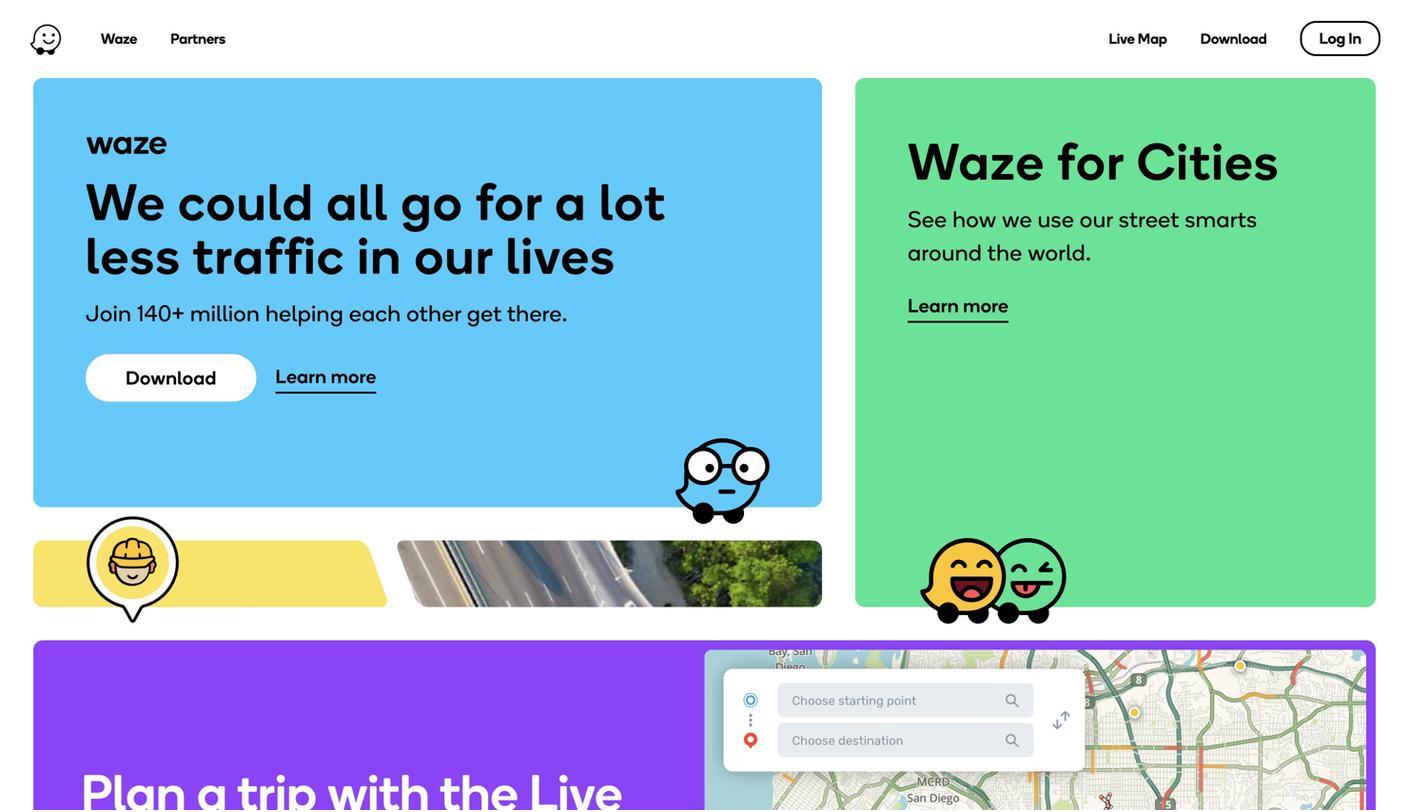 Task type: describe. For each thing, give the bounding box(es) containing it.
see how we use our street smarts around the world.
[[908, 206, 1258, 266]]

a
[[555, 171, 587, 233]]

home image
[[29, 24, 63, 56]]

live
[[1109, 30, 1135, 48]]

all
[[327, 171, 389, 233]]

map
[[1138, 30, 1167, 48]]

the
[[988, 239, 1022, 266]]

live map link
[[1109, 30, 1167, 48]]

we
[[1002, 206, 1032, 233]]

less
[[86, 225, 181, 287]]

in
[[357, 225, 402, 287]]

0 vertical spatial learn more link
[[908, 293, 1009, 321]]

log in
[[1319, 30, 1362, 48]]

cities
[[1137, 131, 1280, 193]]

log
[[1319, 30, 1346, 48]]

we could all go for a lot less traffic in our lives
[[86, 171, 666, 287]]

more for the leftmost learn more link
[[331, 365, 376, 388]]

learn for the leftmost learn more link
[[276, 365, 327, 388]]

1 horizontal spatial for
[[1057, 131, 1125, 193]]

traffic
[[193, 225, 345, 287]]

our inside see how we use our street smarts around the world.
[[1080, 206, 1113, 233]]

in
[[1349, 30, 1362, 48]]

0 vertical spatial learn more
[[908, 294, 1009, 317]]

learn for topmost learn more link
[[908, 294, 959, 317]]

140+
[[137, 300, 185, 328]]

other
[[407, 300, 461, 328]]

each
[[349, 300, 401, 328]]

see
[[908, 206, 947, 233]]

join
[[86, 300, 132, 328]]

download for leftmost download link
[[126, 367, 217, 390]]

how
[[953, 206, 997, 233]]

waze for cities
[[908, 131, 1280, 193]]



Task type: vqa. For each thing, say whether or not it's contained in the screenshot.
"3005" for Imports
no



Task type: locate. For each thing, give the bounding box(es) containing it.
download for topmost download link
[[1201, 30, 1267, 48]]

download down 140+
[[126, 367, 217, 390]]

1 vertical spatial learn
[[276, 365, 327, 388]]

learn more down join 140+ million helping each other get there.
[[276, 365, 376, 388]]

learn more link down join 140+ million helping each other get there.
[[276, 364, 376, 392]]

partners
[[171, 30, 226, 48]]

go
[[401, 171, 463, 233]]

download right map
[[1201, 30, 1267, 48]]

learn more down around
[[908, 294, 1009, 317]]

learn down helping
[[276, 365, 327, 388]]

0 vertical spatial download link
[[1201, 30, 1267, 48]]

waze for waze link
[[101, 30, 137, 48]]

for left a
[[476, 171, 543, 233]]

1 horizontal spatial download
[[1201, 30, 1267, 48]]

more for topmost learn more link
[[963, 294, 1009, 317]]

waze link
[[101, 30, 137, 48]]

learn more link down around
[[908, 293, 1009, 321]]

download
[[1201, 30, 1267, 48], [126, 367, 217, 390]]

for up 'use'
[[1057, 131, 1125, 193]]

street
[[1119, 206, 1180, 233]]

1 vertical spatial download link
[[86, 354, 256, 402]]

0 vertical spatial more
[[963, 294, 1009, 317]]

lot
[[599, 171, 666, 233]]

our up other
[[415, 225, 494, 287]]

0 horizontal spatial learn
[[276, 365, 327, 388]]

around
[[908, 239, 982, 266]]

learn more link
[[908, 293, 1009, 321], [276, 364, 376, 392]]

0 vertical spatial download
[[1201, 30, 1267, 48]]

1 vertical spatial learn more
[[276, 365, 376, 388]]

download link down 140+
[[86, 354, 256, 402]]

waze
[[101, 30, 137, 48], [908, 131, 1045, 193]]

1 horizontal spatial learn
[[908, 294, 959, 317]]

for
[[1057, 131, 1125, 193], [476, 171, 543, 233]]

0 horizontal spatial download link
[[86, 354, 256, 402]]

1 horizontal spatial download link
[[1201, 30, 1267, 48]]

waze for waze for cities
[[908, 131, 1045, 193]]

join 140+ million helping each other get there.
[[86, 300, 568, 328]]

1 horizontal spatial our
[[1080, 206, 1113, 233]]

1 vertical spatial more
[[331, 365, 376, 388]]

learn
[[908, 294, 959, 317], [276, 365, 327, 388]]

smarts
[[1185, 206, 1258, 233]]

0 vertical spatial learn
[[908, 294, 959, 317]]

helping
[[265, 300, 344, 328]]

lives
[[506, 225, 616, 287]]

0 horizontal spatial more
[[331, 365, 376, 388]]

million
[[190, 300, 260, 328]]

our
[[1080, 206, 1113, 233], [415, 225, 494, 287]]

download link right map
[[1201, 30, 1267, 48]]

1 vertical spatial download
[[126, 367, 217, 390]]

more down each
[[331, 365, 376, 388]]

1 horizontal spatial waze
[[908, 131, 1045, 193]]

get
[[467, 300, 502, 328]]

1 vertical spatial learn more link
[[276, 364, 376, 392]]

live map
[[1109, 30, 1167, 48]]

1 horizontal spatial more
[[963, 294, 1009, 317]]

0 horizontal spatial learn more
[[276, 365, 376, 388]]

use
[[1038, 206, 1074, 233]]

0 horizontal spatial learn more link
[[276, 364, 376, 392]]

our right 'use'
[[1080, 206, 1113, 233]]

1 vertical spatial waze
[[908, 131, 1045, 193]]

1 horizontal spatial learn more
[[908, 294, 1009, 317]]

more down the
[[963, 294, 1009, 317]]

0 horizontal spatial for
[[476, 171, 543, 233]]

waze right home icon
[[101, 30, 137, 48]]

partners link
[[171, 30, 226, 48]]

0 horizontal spatial waze
[[101, 30, 137, 48]]

more
[[963, 294, 1009, 317], [331, 365, 376, 388]]

learn down around
[[908, 294, 959, 317]]

log in link
[[1300, 21, 1381, 56]]

0 vertical spatial waze
[[101, 30, 137, 48]]

0 horizontal spatial download
[[126, 367, 217, 390]]

learn more
[[908, 294, 1009, 317], [276, 365, 376, 388]]

world.
[[1028, 239, 1092, 266]]

we
[[86, 171, 166, 233]]

could
[[178, 171, 314, 233]]

download link
[[1201, 30, 1267, 48], [86, 354, 256, 402]]

there.
[[507, 300, 568, 328]]

1 horizontal spatial learn more link
[[908, 293, 1009, 321]]

for inside we could all go for a lot less traffic in our lives
[[476, 171, 543, 233]]

0 horizontal spatial our
[[415, 225, 494, 287]]

waze up how
[[908, 131, 1045, 193]]

our inside we could all go for a lot less traffic in our lives
[[415, 225, 494, 287]]



